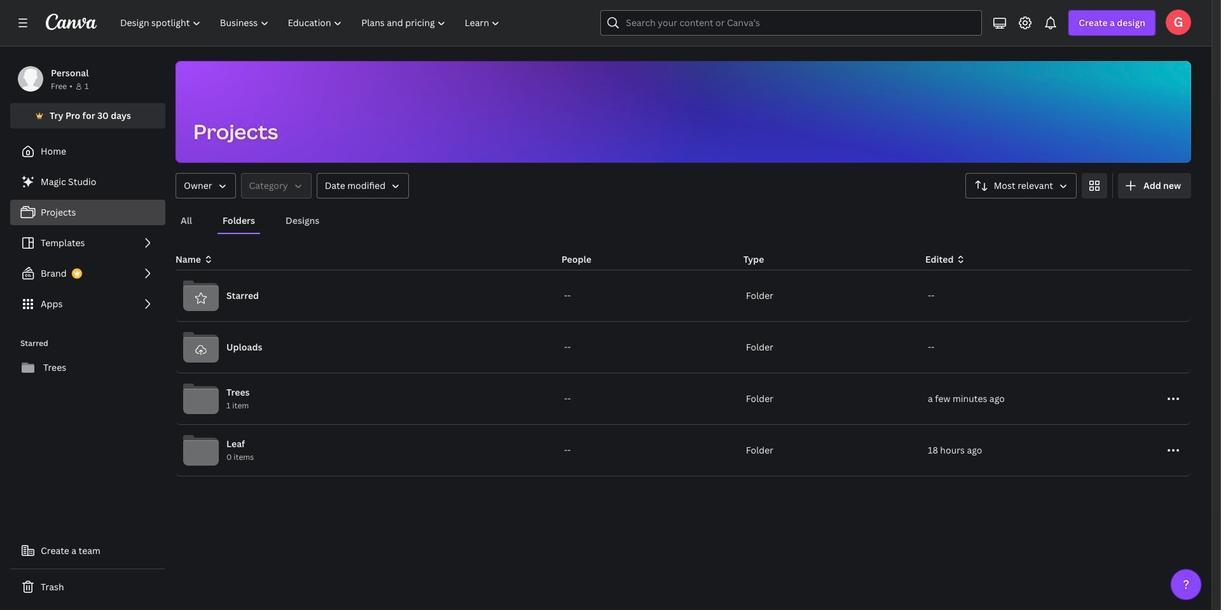 Task type: vqa. For each thing, say whether or not it's contained in the screenshot.
Relationships button
no



Task type: describe. For each thing, give the bounding box(es) containing it.
genericname382024 image
[[1166, 10, 1192, 35]]

Date modified button
[[317, 173, 409, 199]]

Search search field
[[626, 11, 957, 35]]

genericname382024 image
[[1166, 10, 1192, 35]]



Task type: locate. For each thing, give the bounding box(es) containing it.
None search field
[[601, 10, 983, 36]]

Category button
[[241, 173, 312, 199]]

Sort by button
[[966, 173, 1077, 199]]

top level navigation element
[[112, 10, 511, 36]]

list
[[10, 169, 165, 317]]

Owner button
[[176, 173, 236, 199]]



